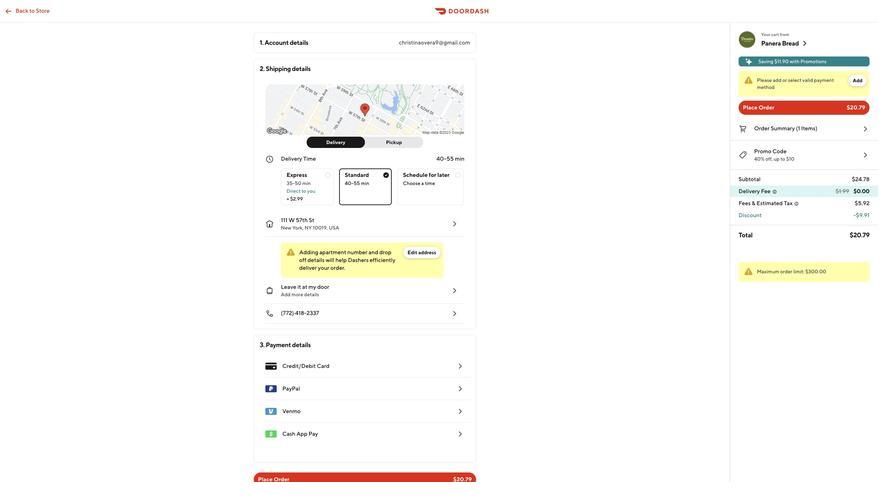 Task type: locate. For each thing, give the bounding box(es) containing it.
limit:
[[794, 269, 805, 274]]

fee
[[762, 188, 771, 195]]

$11.90
[[775, 59, 789, 64]]

1 vertical spatial 40–55
[[345, 180, 360, 186]]

panera bread link
[[762, 39, 809, 48]]

with
[[790, 59, 800, 64]]

efficiently
[[370, 257, 396, 263]]

add inside leave it at my door add more details
[[281, 292, 291, 297]]

0 horizontal spatial add
[[281, 292, 291, 297]]

adding apartment number and drop off details will help dashers efficiently deliver your order.
[[299, 249, 396, 271]]

paypal
[[283, 385, 300, 392]]

$20.79 down add button
[[847, 104, 866, 111]]

choose
[[403, 180, 421, 186]]

cart
[[772, 32, 780, 37]]

payment
[[815, 77, 835, 83]]

40–55 up later
[[437, 155, 454, 162]]

app
[[297, 431, 308, 437]]

$20.79 down -$9.91
[[850, 231, 870, 239]]

-$9.91
[[854, 212, 870, 219]]

order inside the 'order summary (1 items)' button
[[755, 125, 770, 132]]

2. shipping
[[260, 65, 291, 72]]

2 add new payment method image from the top
[[456, 430, 465, 438]]

promotions
[[801, 59, 827, 64]]

show menu image
[[266, 361, 277, 372]]

add right payment
[[853, 78, 863, 83]]

dashers
[[348, 257, 369, 263]]

0 horizontal spatial to
[[29, 7, 35, 14]]

details right '1. account'
[[290, 39, 309, 46]]

schedule for later
[[403, 172, 450, 178]]

Delivery radio
[[307, 137, 365, 148]]

1 vertical spatial order
[[755, 125, 770, 132]]

number
[[348, 249, 368, 256]]

to left you
[[302, 188, 306, 194]]

status
[[739, 71, 870, 96]]

40–55 min down standard
[[345, 180, 370, 186]]

ny
[[305, 225, 312, 231]]

maximum order limit: $300.00 status
[[739, 262, 870, 282]]

option group
[[281, 163, 465, 205]]

panera bread
[[762, 40, 799, 47]]

0 horizontal spatial min
[[303, 180, 311, 186]]

delivery time
[[281, 155, 316, 162]]

help
[[336, 257, 347, 263]]

standard
[[345, 172, 369, 178]]

off,
[[766, 156, 773, 162]]

panera
[[762, 40, 781, 47]]

it
[[298, 284, 301, 290]]

0 vertical spatial add new payment method image
[[456, 385, 465, 393]]

back to store link
[[0, 4, 54, 18]]

1 vertical spatial add new payment method image
[[456, 407, 465, 416]]

leave
[[281, 284, 297, 290]]

to right up
[[781, 156, 786, 162]]

0 horizontal spatial 40–55
[[345, 180, 360, 186]]

from
[[780, 32, 790, 37]]

details right 2. shipping
[[292, 65, 311, 72]]

min
[[455, 155, 465, 162], [303, 180, 311, 186], [361, 180, 370, 186]]

add new payment method image
[[456, 385, 465, 393], [456, 430, 465, 438]]

add inside button
[[853, 78, 863, 83]]

delivery
[[327, 140, 346, 145], [281, 155, 302, 162], [739, 188, 760, 195]]

fees & estimated
[[739, 200, 783, 207]]

add new payment method image for paypal
[[456, 385, 465, 393]]

2 horizontal spatial min
[[455, 155, 465, 162]]

0 horizontal spatial delivery
[[281, 155, 302, 162]]

add down the leave
[[281, 292, 291, 297]]

add new payment method image for cash app pay
[[456, 430, 465, 438]]

order
[[759, 104, 775, 111], [755, 125, 770, 132]]

order summary (1 items) button
[[739, 123, 870, 135]]

venmo
[[283, 408, 301, 415]]

your cart from
[[762, 32, 790, 37]]

1 horizontal spatial to
[[302, 188, 306, 194]]

1 vertical spatial add new payment method image
[[456, 430, 465, 438]]

address
[[419, 250, 437, 255]]

edit address button
[[404, 247, 441, 258]]

0 vertical spatial 40–55 min
[[437, 155, 465, 162]]

menu containing credit/debit card
[[260, 355, 470, 445]]

None radio
[[281, 168, 334, 205], [339, 168, 392, 205], [281, 168, 334, 205], [339, 168, 392, 205]]

add new payment method image
[[456, 362, 465, 370], [456, 407, 465, 416]]

adding
[[299, 249, 318, 256]]

0 vertical spatial delivery
[[327, 140, 346, 145]]

0 vertical spatial add new payment method image
[[456, 362, 465, 370]]

maximum order limit: $300.00
[[758, 269, 827, 274]]

more
[[292, 292, 303, 297]]

a
[[422, 180, 424, 186]]

None radio
[[398, 168, 464, 205]]

to right the 'back'
[[29, 7, 35, 14]]

(772) 418-2337 button
[[260, 304, 465, 324]]

1 horizontal spatial 40–55
[[437, 155, 454, 162]]

$9.91
[[857, 212, 870, 219]]

1 horizontal spatial min
[[361, 180, 370, 186]]

0 horizontal spatial 40–55 min
[[345, 180, 370, 186]]

none radio containing schedule for later
[[398, 168, 464, 205]]

details for 3. payment details
[[292, 341, 311, 349]]

1 add new payment method image from the top
[[456, 385, 465, 393]]

2337
[[307, 310, 319, 316]]

code
[[773, 148, 787, 155]]

1 vertical spatial to
[[781, 156, 786, 162]]

menu
[[260, 355, 470, 445]]

1. account details
[[260, 39, 309, 46]]

to
[[29, 7, 35, 14], [781, 156, 786, 162], [302, 188, 306, 194]]

summary
[[771, 125, 795, 132]]

0 vertical spatial add
[[853, 78, 863, 83]]

details up credit/debit on the left bottom
[[292, 341, 311, 349]]

add button
[[849, 75, 867, 86]]

order.
[[331, 265, 346, 271]]

apartment
[[320, 249, 347, 256]]

saving $11.90 with promotions
[[759, 59, 827, 64]]

2 add new payment method image from the top
[[456, 407, 465, 416]]

edit
[[408, 250, 418, 255]]

40–55 min up later
[[437, 155, 465, 162]]

1 vertical spatial 40–55 min
[[345, 180, 370, 186]]

option group containing express
[[281, 163, 465, 205]]

saving $11.90 with promotions button
[[739, 57, 870, 66]]

1 vertical spatial $20.79
[[850, 231, 870, 239]]

estimated
[[757, 200, 783, 207]]

1 horizontal spatial 40–55 min
[[437, 155, 465, 162]]

(772)
[[281, 310, 294, 316]]

2 horizontal spatial to
[[781, 156, 786, 162]]

1 add new payment method image from the top
[[456, 362, 465, 370]]

40–55 down standard
[[345, 180, 360, 186]]

details down "adding"
[[308, 257, 325, 263]]

2 vertical spatial delivery
[[739, 188, 760, 195]]

details down the "my"
[[304, 292, 319, 297]]

1 vertical spatial add
[[281, 292, 291, 297]]

40–55
[[437, 155, 454, 162], [345, 180, 360, 186]]

items)
[[802, 125, 818, 132]]

order left the summary
[[755, 125, 770, 132]]

2 vertical spatial to
[[302, 188, 306, 194]]

1 horizontal spatial delivery
[[327, 140, 346, 145]]

40–55 inside option group
[[345, 180, 360, 186]]

1 horizontal spatial add
[[853, 78, 863, 83]]

2. shipping details
[[260, 65, 311, 72]]

order right place
[[759, 104, 775, 111]]

up
[[774, 156, 780, 162]]

discount
[[739, 212, 762, 219]]

details for 1. account details
[[290, 39, 309, 46]]



Task type: vqa. For each thing, say whether or not it's contained in the screenshot.
28 Min Delivery Time
no



Task type: describe. For each thing, give the bounding box(es) containing it.
0 vertical spatial order
[[759, 104, 775, 111]]

$24.78
[[853, 176, 870, 183]]

promo code 40% off, up to $10
[[755, 148, 795, 162]]

order
[[781, 269, 793, 274]]

drop
[[380, 249, 392, 256]]

usa
[[329, 225, 339, 231]]

credit/debit card
[[283, 363, 330, 369]]

Pickup radio
[[361, 137, 423, 148]]

35–50 min direct to you + $2.99
[[287, 180, 316, 202]]

tax
[[784, 200, 793, 207]]

st
[[309, 217, 315, 224]]

door
[[318, 284, 330, 290]]

please add or select valid payment method
[[758, 77, 835, 90]]

schedule
[[403, 172, 428, 178]]

$2.99
[[290, 196, 303, 202]]

saving
[[759, 59, 774, 64]]

add new payment method image for venmo
[[456, 407, 465, 416]]

new
[[281, 225, 292, 231]]

maximum
[[758, 269, 780, 274]]

min inside 35–50 min direct to you + $2.99
[[303, 180, 311, 186]]

2 horizontal spatial delivery
[[739, 188, 760, 195]]

will
[[326, 257, 335, 263]]

111
[[281, 217, 288, 224]]

pay
[[309, 431, 318, 437]]

40–55 min inside option group
[[345, 180, 370, 186]]

and
[[369, 249, 378, 256]]

$10
[[787, 156, 795, 162]]

for
[[429, 172, 437, 178]]

0 vertical spatial 40–55
[[437, 155, 454, 162]]

to inside promo code 40% off, up to $10
[[781, 156, 786, 162]]

christinaovera9@gmail.com
[[399, 39, 470, 46]]

$0.00
[[854, 188, 870, 195]]

cash app pay
[[283, 431, 318, 437]]

valid
[[803, 77, 814, 83]]

delivery inside delivery option
[[327, 140, 346, 145]]

your
[[318, 265, 330, 271]]

1 vertical spatial delivery
[[281, 155, 302, 162]]

3. payment
[[260, 341, 291, 349]]

$5.92
[[855, 200, 870, 207]]

to inside 35–50 min direct to you + $2.99
[[302, 188, 306, 194]]

details inside adding apartment number and drop off details will help dashers efficiently deliver your order.
[[308, 257, 325, 263]]

details inside leave it at my door add more details
[[304, 292, 319, 297]]

$300.00
[[806, 269, 827, 274]]

time
[[304, 155, 316, 162]]

57th
[[296, 217, 308, 224]]

leave it at my door add more details
[[281, 284, 330, 297]]

pickup
[[386, 140, 402, 145]]

deliver
[[299, 265, 317, 271]]

0 vertical spatial $20.79
[[847, 104, 866, 111]]

back to store
[[16, 7, 50, 14]]

card
[[317, 363, 330, 369]]

(772) 418-2337
[[281, 310, 319, 316]]

40%
[[755, 156, 765, 162]]

edit address
[[408, 250, 437, 255]]

status containing please add or select valid payment method
[[739, 71, 870, 96]]

1. account
[[260, 39, 289, 46]]

details for 2. shipping details
[[292, 65, 311, 72]]

add
[[773, 77, 782, 83]]

select
[[789, 77, 802, 83]]

promo
[[755, 148, 772, 155]]

10019,
[[313, 225, 328, 231]]

order summary (1 items)
[[755, 125, 818, 132]]

place
[[743, 104, 758, 111]]

35–50
[[287, 180, 302, 186]]

time
[[425, 180, 435, 186]]

credit/debit
[[283, 363, 316, 369]]

418-
[[295, 310, 307, 316]]

fees
[[739, 200, 751, 207]]

your
[[762, 32, 771, 37]]

please
[[758, 77, 772, 83]]

add new payment method image for credit/debit card
[[456, 362, 465, 370]]

cash
[[283, 431, 296, 437]]

at
[[302, 284, 308, 290]]

$1.99
[[836, 188, 850, 195]]

0 vertical spatial to
[[29, 7, 35, 14]]

off
[[299, 257, 307, 263]]

none radio inside option group
[[398, 168, 464, 205]]

express
[[287, 172, 307, 178]]

later
[[438, 172, 450, 178]]

111 w 57th st new york,  ny 10019,  usa
[[281, 217, 339, 231]]

choose a time
[[403, 180, 435, 186]]

york,
[[293, 225, 304, 231]]

delivery or pickup selector option group
[[307, 137, 423, 148]]

store
[[36, 7, 50, 14]]

adding apartment number and drop off details will help dashers efficiently deliver your order. status
[[281, 243, 444, 278]]

or
[[783, 77, 788, 83]]

w
[[289, 217, 295, 224]]

(1
[[797, 125, 801, 132]]

back
[[16, 7, 28, 14]]

+
[[287, 196, 289, 202]]

subtotal
[[739, 176, 761, 183]]

bread
[[783, 40, 799, 47]]

total
[[739, 231, 753, 239]]

-
[[854, 212, 857, 219]]



